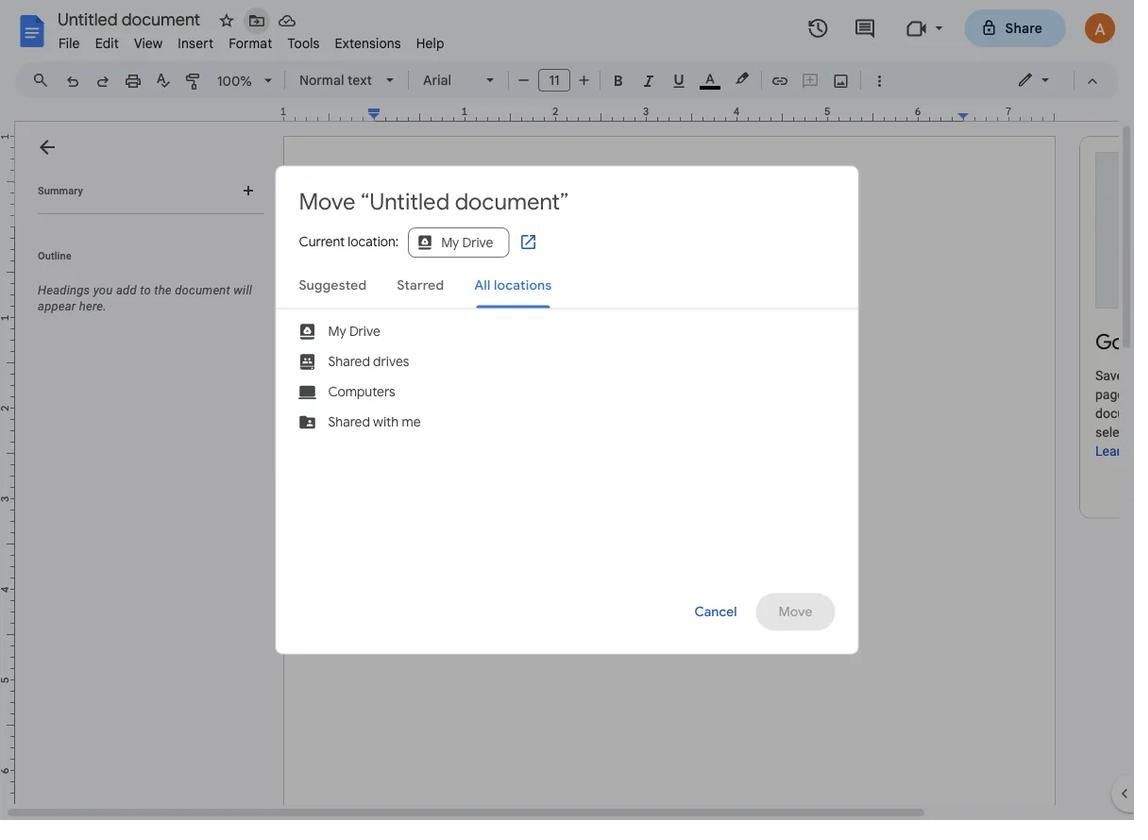 Task type: vqa. For each thing, say whether or not it's contained in the screenshot.
Menu Bar
yes



Task type: describe. For each thing, give the bounding box(es) containing it.
learn
[[1096, 444, 1129, 459]]

Rename text field
[[51, 8, 212, 30]]

menu bar banner
[[0, 0, 1134, 821]]

left margin image
[[284, 107, 380, 121]]

menu bar inside menu bar banner
[[51, 25, 452, 56]]

go p list
[[1079, 136, 1134, 519]]

go p
[[1096, 329, 1134, 356]]

right margin image
[[959, 107, 1054, 121]]

m
[[1132, 444, 1134, 459]]

go p application
[[0, 0, 1134, 821]]

p
[[1129, 329, 1134, 356]]

top margin image
[[0, 137, 14, 232]]

Star checkbox
[[213, 8, 240, 34]]

learn m link
[[1096, 444, 1134, 459]]

document with wide table extending beyond text width image
[[1096, 152, 1134, 309]]



Task type: locate. For each thing, give the bounding box(es) containing it.
Menus field
[[24, 67, 65, 93]]

main toolbar
[[56, 0, 894, 493]]

save
[[1096, 368, 1124, 384]]

ti
[[1127, 368, 1134, 384]]

go
[[1096, 329, 1124, 356]]

menu bar
[[51, 25, 452, 56]]

save ti learn m
[[1096, 368, 1134, 459]]

share. private to only me. image
[[981, 19, 998, 36]]



